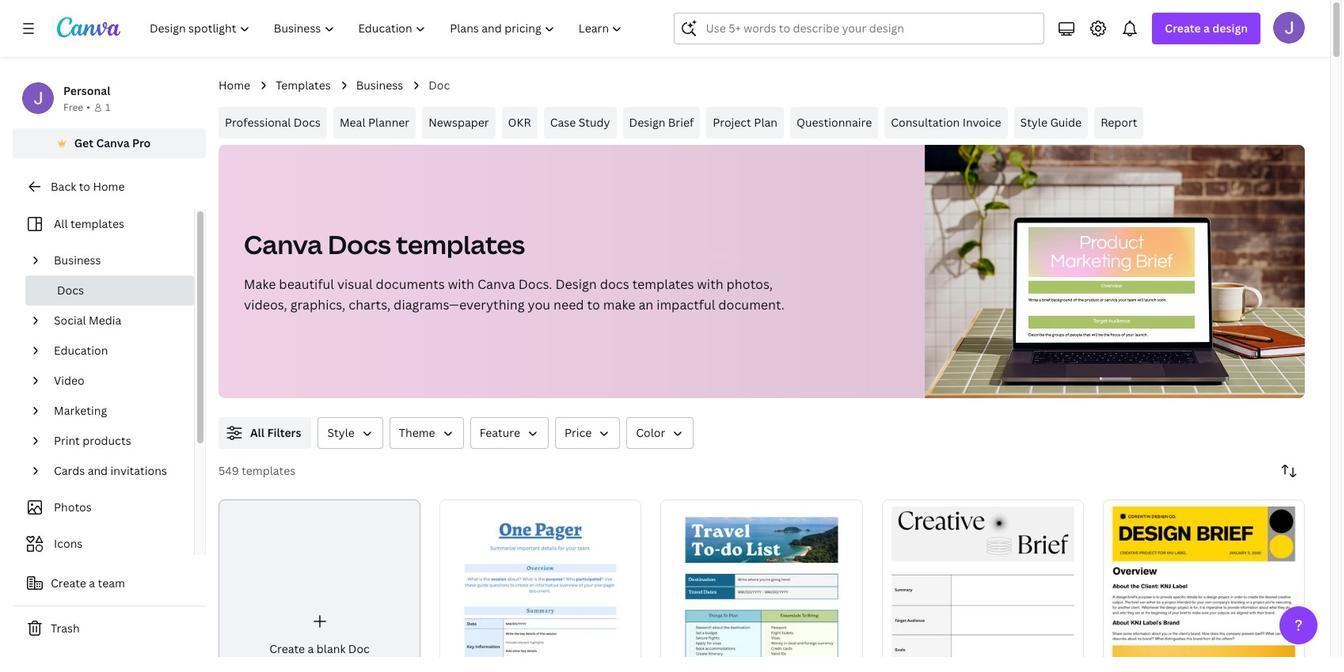 Task type: locate. For each thing, give the bounding box(es) containing it.
0 horizontal spatial home
[[93, 179, 125, 194]]

diagrams—everything
[[394, 296, 525, 314]]

a inside 'element'
[[308, 642, 314, 657]]

travel to-do list doc in teal pastel green pastel purple vibrant professional style image
[[661, 500, 863, 657]]

2 horizontal spatial canva
[[477, 276, 515, 293]]

1 vertical spatial docs
[[328, 227, 391, 261]]

design
[[629, 115, 665, 130], [555, 276, 597, 293]]

0 horizontal spatial create
[[51, 576, 86, 591]]

1 horizontal spatial all
[[250, 425, 265, 440]]

a inside dropdown button
[[1204, 21, 1210, 36]]

1 horizontal spatial business link
[[356, 77, 403, 94]]

home up all templates link
[[93, 179, 125, 194]]

home inside back to home link
[[93, 179, 125, 194]]

1 horizontal spatial to
[[587, 296, 600, 314]]

case study
[[550, 115, 610, 130]]

icons link
[[22, 529, 185, 559]]

feature
[[480, 425, 520, 440]]

docs.
[[518, 276, 552, 293]]

with up diagrams—everything in the top of the page
[[448, 276, 474, 293]]

style inside button
[[327, 425, 355, 440]]

design brief professional doc in yellow black grey bold modern style image
[[1103, 500, 1305, 657]]

create left blank
[[269, 642, 305, 657]]

videos,
[[244, 296, 287, 314]]

business up meal planner
[[356, 78, 403, 93]]

filters
[[267, 425, 301, 440]]

to right need
[[587, 296, 600, 314]]

charts,
[[349, 296, 391, 314]]

newspaper
[[429, 115, 489, 130]]

0 horizontal spatial all
[[54, 216, 68, 231]]

1 horizontal spatial home
[[219, 78, 250, 93]]

all templates
[[54, 216, 124, 231]]

2 vertical spatial canva
[[477, 276, 515, 293]]

1 vertical spatial business
[[54, 253, 101, 268]]

doc right blank
[[348, 642, 370, 657]]

1 vertical spatial to
[[587, 296, 600, 314]]

create for create a blank doc
[[269, 642, 305, 657]]

0 horizontal spatial to
[[79, 179, 90, 194]]

to
[[79, 179, 90, 194], [587, 296, 600, 314]]

docs down templates link
[[294, 115, 321, 130]]

templates up an
[[632, 276, 694, 293]]

create a team
[[51, 576, 125, 591]]

0 vertical spatial style
[[1020, 115, 1048, 130]]

case
[[550, 115, 576, 130]]

Sort by button
[[1273, 455, 1305, 487]]

get canva pro button
[[13, 128, 206, 158]]

a for team
[[89, 576, 95, 591]]

trash
[[51, 621, 80, 636]]

style button
[[318, 417, 383, 449]]

blank
[[317, 642, 346, 657]]

2 vertical spatial create
[[269, 642, 305, 657]]

all left filters
[[250, 425, 265, 440]]

a left team
[[89, 576, 95, 591]]

business for the top business link
[[356, 78, 403, 93]]

professional
[[225, 115, 291, 130]]

1 vertical spatial doc
[[348, 642, 370, 657]]

None search field
[[674, 13, 1045, 44]]

professional docs link
[[219, 107, 327, 139]]

top level navigation element
[[139, 13, 636, 44]]

1 horizontal spatial business
[[356, 78, 403, 93]]

create a blank doc element
[[219, 500, 421, 657]]

create for create a design
[[1165, 21, 1201, 36]]

0 horizontal spatial doc
[[348, 642, 370, 657]]

docs up social
[[57, 283, 84, 298]]

a left blank
[[308, 642, 314, 657]]

meal planner
[[340, 115, 410, 130]]

all templates link
[[22, 209, 185, 239]]

templates
[[70, 216, 124, 231], [396, 227, 525, 261], [632, 276, 694, 293], [242, 463, 296, 478]]

report
[[1101, 115, 1138, 130]]

0 horizontal spatial a
[[89, 576, 95, 591]]

media
[[89, 313, 121, 328]]

doc
[[429, 78, 450, 93], [348, 642, 370, 657]]

style
[[1020, 115, 1048, 130], [327, 425, 355, 440]]

business down all templates
[[54, 253, 101, 268]]

2 horizontal spatial docs
[[328, 227, 391, 261]]

2 vertical spatial a
[[308, 642, 314, 657]]

1 vertical spatial create
[[51, 576, 86, 591]]

2 horizontal spatial create
[[1165, 21, 1201, 36]]

0 vertical spatial doc
[[429, 78, 450, 93]]

1 horizontal spatial a
[[308, 642, 314, 657]]

back to home
[[51, 179, 125, 194]]

color button
[[627, 417, 694, 449]]

0 vertical spatial canva
[[96, 135, 130, 150]]

home link
[[219, 77, 250, 94]]

consultation invoice link
[[885, 107, 1008, 139]]

0 horizontal spatial canva
[[96, 135, 130, 150]]

1 vertical spatial design
[[555, 276, 597, 293]]

0 horizontal spatial design
[[555, 276, 597, 293]]

1 vertical spatial a
[[89, 576, 95, 591]]

0 vertical spatial all
[[54, 216, 68, 231]]

canva up beautiful
[[244, 227, 323, 261]]

0 vertical spatial business
[[356, 78, 403, 93]]

icons
[[54, 536, 83, 551]]

report link
[[1095, 107, 1144, 139]]

doc up newspaper
[[429, 78, 450, 93]]

create inside dropdown button
[[1165, 21, 1201, 36]]

design left brief
[[629, 115, 665, 130]]

0 vertical spatial business link
[[356, 77, 403, 94]]

0 horizontal spatial with
[[448, 276, 474, 293]]

0 vertical spatial a
[[1204, 21, 1210, 36]]

guide
[[1050, 115, 1082, 130]]

549
[[219, 463, 239, 478]]

a for blank
[[308, 642, 314, 657]]

docs up the visual
[[328, 227, 391, 261]]

business for bottommost business link
[[54, 253, 101, 268]]

1 horizontal spatial canva
[[244, 227, 323, 261]]

Search search field
[[706, 13, 1035, 44]]

create
[[1165, 21, 1201, 36], [51, 576, 86, 591], [269, 642, 305, 657]]

home
[[219, 78, 250, 93], [93, 179, 125, 194]]

2 vertical spatial docs
[[57, 283, 84, 298]]

business link down all templates link
[[48, 245, 185, 276]]

a inside button
[[89, 576, 95, 591]]

style for style
[[327, 425, 355, 440]]

0 horizontal spatial style
[[327, 425, 355, 440]]

create left design
[[1165, 21, 1201, 36]]

0 vertical spatial docs
[[294, 115, 321, 130]]

1 horizontal spatial with
[[697, 276, 724, 293]]

1 vertical spatial home
[[93, 179, 125, 194]]

invitations
[[111, 463, 167, 478]]

0 horizontal spatial docs
[[57, 283, 84, 298]]

docs
[[294, 115, 321, 130], [328, 227, 391, 261], [57, 283, 84, 298]]

create down icons
[[51, 576, 86, 591]]

doc inside 'element'
[[348, 642, 370, 657]]

education link
[[48, 336, 185, 366]]

0 vertical spatial create
[[1165, 21, 1201, 36]]

style right filters
[[327, 425, 355, 440]]

style guide link
[[1014, 107, 1088, 139]]

1 horizontal spatial create
[[269, 642, 305, 657]]

canva
[[96, 135, 130, 150], [244, 227, 323, 261], [477, 276, 515, 293]]

design inside design brief link
[[629, 115, 665, 130]]

style left 'guide'
[[1020, 115, 1048, 130]]

design up need
[[555, 276, 597, 293]]

canva left 'docs.'
[[477, 276, 515, 293]]

a for design
[[1204, 21, 1210, 36]]

make
[[603, 296, 635, 314]]

documents
[[376, 276, 445, 293]]

theme
[[399, 425, 435, 440]]

0 horizontal spatial business link
[[48, 245, 185, 276]]

create inside 'element'
[[269, 642, 305, 657]]

marketing
[[54, 403, 107, 418]]

home up professional
[[219, 78, 250, 93]]

2 horizontal spatial a
[[1204, 21, 1210, 36]]

business inside business link
[[54, 253, 101, 268]]

to inside back to home link
[[79, 179, 90, 194]]

0 horizontal spatial business
[[54, 253, 101, 268]]

templates down back to home
[[70, 216, 124, 231]]

a
[[1204, 21, 1210, 36], [89, 576, 95, 591], [308, 642, 314, 657]]

0 vertical spatial design
[[629, 115, 665, 130]]

print products link
[[48, 426, 185, 456]]

all down back
[[54, 216, 68, 231]]

planner
[[368, 115, 410, 130]]

1 vertical spatial all
[[250, 425, 265, 440]]

business link up meal planner
[[356, 77, 403, 94]]

create a design button
[[1153, 13, 1261, 44]]

0 vertical spatial to
[[79, 179, 90, 194]]

personal
[[63, 83, 110, 98]]

with up the 'impactful'
[[697, 276, 724, 293]]

cards and invitations
[[54, 463, 167, 478]]

trash link
[[13, 613, 206, 645]]

professional docs
[[225, 115, 321, 130]]

all inside all filters button
[[250, 425, 265, 440]]

create inside button
[[51, 576, 86, 591]]

consultation invoice
[[891, 115, 1001, 130]]

1 vertical spatial style
[[327, 425, 355, 440]]

canva inside make beautiful visual documents with canva docs. design docs templates with photos, videos, graphics, charts, diagrams—everything you need to make an impactful document.
[[477, 276, 515, 293]]

video
[[54, 373, 84, 388]]

1
[[105, 101, 110, 114]]

an
[[639, 296, 654, 314]]

create a blank doc link
[[219, 500, 421, 657]]

1 horizontal spatial design
[[629, 115, 665, 130]]

to right back
[[79, 179, 90, 194]]

1 horizontal spatial style
[[1020, 115, 1048, 130]]

business link
[[356, 77, 403, 94], [48, 245, 185, 276]]

design
[[1213, 21, 1248, 36]]

all inside all templates link
[[54, 216, 68, 231]]

a left design
[[1204, 21, 1210, 36]]

1 horizontal spatial docs
[[294, 115, 321, 130]]

1 vertical spatial canva
[[244, 227, 323, 261]]

canva left pro
[[96, 135, 130, 150]]



Task type: describe. For each thing, give the bounding box(es) containing it.
create for create a team
[[51, 576, 86, 591]]

marketing link
[[48, 396, 185, 426]]

1 vertical spatial business link
[[48, 245, 185, 276]]

okr
[[508, 115, 531, 130]]

canva inside button
[[96, 135, 130, 150]]

get canva pro
[[74, 135, 151, 150]]

all for all templates
[[54, 216, 68, 231]]

free
[[63, 101, 83, 114]]

video link
[[48, 366, 185, 396]]

design brief
[[629, 115, 694, 130]]

0 vertical spatial home
[[219, 78, 250, 93]]

plan
[[754, 115, 778, 130]]

create a team button
[[13, 568, 206, 599]]

document.
[[719, 296, 785, 314]]

you
[[528, 296, 550, 314]]

templates inside make beautiful visual documents with canva docs. design docs templates with photos, videos, graphics, charts, diagrams—everything you need to make an impactful document.
[[632, 276, 694, 293]]

canva docs templates
[[244, 227, 525, 261]]

jacob simon image
[[1273, 12, 1305, 44]]

project plan
[[713, 115, 778, 130]]

templates link
[[276, 77, 331, 94]]

price
[[565, 425, 592, 440]]

549 templates
[[219, 463, 296, 478]]

meal planner link
[[333, 107, 416, 139]]

style guide
[[1020, 115, 1082, 130]]

visual
[[337, 276, 373, 293]]

impactful
[[657, 296, 715, 314]]

education
[[54, 343, 108, 358]]

questionnaire
[[797, 115, 872, 130]]

style for style guide
[[1020, 115, 1048, 130]]

all for all filters
[[250, 425, 265, 440]]

create a design
[[1165, 21, 1248, 36]]

study
[[579, 115, 610, 130]]

docs for canva
[[328, 227, 391, 261]]

create a blank doc
[[269, 642, 370, 657]]

print products
[[54, 433, 131, 448]]

photos
[[54, 500, 92, 515]]

color
[[636, 425, 665, 440]]

social media link
[[48, 306, 185, 336]]

project
[[713, 115, 751, 130]]

questionnaire link
[[790, 107, 878, 139]]

beautiful
[[279, 276, 334, 293]]

design inside make beautiful visual documents with canva docs. design docs templates with photos, videos, graphics, charts, diagrams—everything you need to make an impactful document.
[[555, 276, 597, 293]]

cards and invitations link
[[48, 456, 185, 486]]

and
[[88, 463, 108, 478]]

•
[[87, 101, 90, 114]]

get
[[74, 135, 93, 150]]

meal
[[340, 115, 365, 130]]

okr link
[[502, 107, 537, 139]]

make
[[244, 276, 276, 293]]

team
[[98, 576, 125, 591]]

price button
[[555, 417, 620, 449]]

2 with from the left
[[697, 276, 724, 293]]

brief
[[668, 115, 694, 130]]

to inside make beautiful visual documents with canva docs. design docs templates with photos, videos, graphics, charts, diagrams—everything you need to make an impactful document.
[[587, 296, 600, 314]]

1 horizontal spatial doc
[[429, 78, 450, 93]]

creative brief doc in black and white grey editorial style image
[[882, 500, 1084, 657]]

social
[[54, 313, 86, 328]]

photos link
[[22, 493, 185, 523]]

all filters button
[[219, 417, 312, 449]]

products
[[83, 433, 131, 448]]

invoice
[[963, 115, 1001, 130]]

docs
[[600, 276, 629, 293]]

newspaper link
[[422, 107, 495, 139]]

photos,
[[727, 276, 773, 293]]

1 with from the left
[[448, 276, 474, 293]]

docs for professional
[[294, 115, 321, 130]]

case study link
[[544, 107, 617, 139]]

graphics,
[[290, 296, 346, 314]]

all filters
[[250, 425, 301, 440]]

templates
[[276, 78, 331, 93]]

templates up diagrams—everything in the top of the page
[[396, 227, 525, 261]]

print
[[54, 433, 80, 448]]

one pager doc in black and white blue light blue classic professional style image
[[440, 500, 642, 657]]

need
[[554, 296, 584, 314]]

feature button
[[470, 417, 549, 449]]

project plan link
[[707, 107, 784, 139]]

pro
[[132, 135, 151, 150]]

social media
[[54, 313, 121, 328]]

back
[[51, 179, 76, 194]]

design brief link
[[623, 107, 700, 139]]

templates down all filters button
[[242, 463, 296, 478]]



Task type: vqa. For each thing, say whether or not it's contained in the screenshot.
the leftmost the Style
yes



